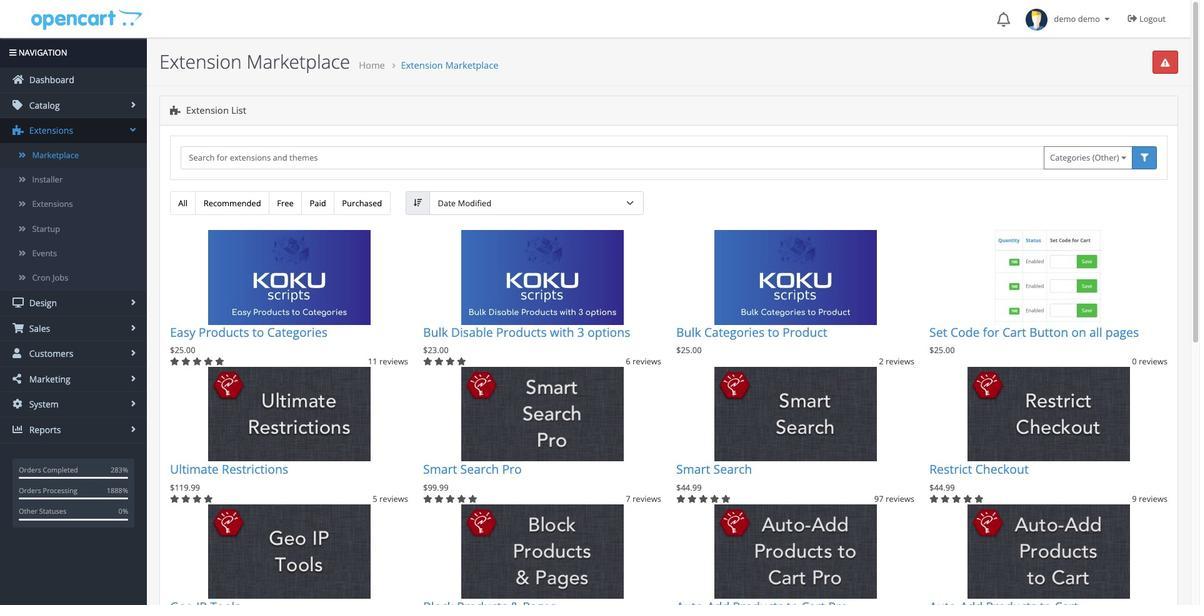 Task type: describe. For each thing, give the bounding box(es) containing it.
purchased
[[342, 197, 382, 209]]

extension left list
[[186, 104, 229, 116]]

5 reviews
[[373, 493, 408, 504]]

reviews for restrict checkout
[[1139, 493, 1168, 504]]

categories (other) button
[[1044, 146, 1133, 169]]

6
[[626, 356, 630, 367]]

other statuses
[[19, 507, 66, 516]]

marketplace link
[[0, 143, 147, 168]]

chart bar image
[[13, 424, 24, 434]]

9
[[1132, 493, 1137, 504]]

0 horizontal spatial extension marketplace
[[159, 49, 350, 74]]

orders processing
[[19, 486, 77, 495]]

customers link
[[0, 341, 147, 366]]

disable
[[451, 324, 493, 340]]

products inside bulk disable products with 3 options $23.00
[[496, 324, 547, 340]]

reviews for ultimate restrictions
[[379, 493, 408, 504]]

0%
[[119, 507, 128, 516]]

design
[[27, 297, 57, 309]]

all
[[178, 197, 188, 209]]

startup link
[[0, 217, 147, 241]]

reports link
[[0, 418, 147, 442]]

$44.99 for restrict checkout
[[929, 482, 955, 493]]

reviews for smart search
[[886, 493, 914, 504]]

extension up extension list
[[159, 49, 242, 74]]

logout link
[[1119, 0, 1178, 38]]

easy products to categories $25.00
[[170, 324, 328, 356]]

system
[[27, 398, 59, 410]]

demo demo
[[1048, 13, 1102, 24]]

recommended
[[204, 197, 261, 209]]

block products & pages image
[[461, 505, 624, 600]]

completed
[[43, 465, 78, 474]]

bulk disable products with 3 options $23.00
[[423, 324, 630, 356]]

$25.00 inside set code for cart button on all pages $25.00
[[929, 344, 955, 356]]

11
[[368, 356, 377, 367]]

for
[[983, 324, 999, 340]]

puzzle piece image for extension list
[[170, 106, 181, 115]]

sign out alt image
[[1128, 14, 1137, 23]]

shopping cart image
[[13, 323, 24, 333]]

purchased link
[[334, 191, 390, 215]]

home image
[[13, 74, 24, 85]]

0 horizontal spatial marketplace
[[32, 149, 79, 161]]

checkout
[[975, 461, 1029, 478]]

all link
[[170, 191, 196, 215]]

paid
[[310, 197, 326, 209]]

extension marketplace link
[[401, 59, 499, 71]]

categories (other)
[[1050, 152, 1121, 163]]

restrict checkout image
[[967, 367, 1130, 462]]

on
[[1072, 324, 1086, 340]]

restrictions
[[222, 461, 288, 478]]

11 reviews
[[368, 356, 408, 367]]

bulk disable products with 3 options link
[[423, 324, 630, 340]]

geo ip tools image
[[208, 505, 370, 600]]

dashboard
[[27, 74, 74, 86]]

logout
[[1139, 13, 1166, 24]]

smart for smart search
[[676, 461, 710, 478]]

bulk disable products with 3 options image
[[461, 230, 624, 325]]

cog image
[[13, 399, 24, 409]]

bulk for bulk disable products with 3 options
[[423, 324, 448, 340]]

2 demo from the left
[[1078, 13, 1100, 24]]

other
[[19, 507, 37, 516]]

$99.99
[[423, 482, 449, 493]]

events link
[[0, 241, 147, 266]]

demo demo link
[[1020, 0, 1119, 38]]

all
[[1089, 324, 1102, 340]]

cron jobs
[[32, 272, 68, 283]]

puzzle piece image for extensions
[[13, 125, 24, 135]]

filter image
[[1141, 154, 1149, 162]]

design link
[[0, 291, 147, 315]]

recommended link
[[195, 191, 269, 215]]

reviews for easy products to categories
[[379, 356, 408, 367]]

categories inside 'easy products to categories $25.00'
[[267, 324, 328, 340]]

jobs
[[53, 272, 68, 283]]

code
[[951, 324, 980, 340]]

startup
[[32, 223, 60, 234]]

ultimate
[[170, 461, 219, 478]]

categories inside button
[[1050, 152, 1090, 163]]

user image
[[13, 348, 24, 358]]

2
[[879, 356, 884, 367]]

home
[[359, 59, 385, 71]]

pages
[[1106, 324, 1139, 340]]

1 extensions link from the top
[[0, 118, 147, 143]]

dashboard link
[[0, 68, 147, 92]]

smart for smart search pro
[[423, 461, 457, 478]]

search for pro
[[460, 461, 499, 478]]

set code for cart button on all pages image
[[967, 230, 1130, 325]]

paid link
[[301, 191, 334, 215]]

search for $44.99
[[714, 461, 752, 478]]

free
[[277, 197, 294, 209]]

easy products to categories link
[[170, 324, 328, 340]]

easy
[[170, 324, 195, 340]]

cart
[[1003, 324, 1026, 340]]

events
[[32, 247, 57, 259]]

2 horizontal spatial marketplace
[[445, 59, 499, 71]]

marketing link
[[0, 367, 147, 392]]

reviews for smart search pro
[[633, 493, 661, 504]]

orders completed
[[19, 465, 78, 474]]

9 reviews
[[1132, 493, 1168, 504]]

smart search pro $99.99
[[423, 461, 522, 493]]

customers
[[27, 348, 73, 360]]



Task type: locate. For each thing, give the bounding box(es) containing it.
smart inside smart search pro $99.99
[[423, 461, 457, 478]]

sales link
[[0, 316, 147, 341]]

1 vertical spatial extensions
[[32, 198, 73, 210]]

0
[[1132, 356, 1137, 367]]

ultimate restrictions $119.99
[[170, 461, 288, 493]]

97
[[874, 493, 884, 504]]

smart search link
[[676, 461, 752, 478]]

3 $25.00 from the left
[[929, 344, 955, 356]]

2 to from the left
[[768, 324, 779, 340]]

$44.99 down restrict in the right of the page
[[929, 482, 955, 493]]

with
[[550, 324, 574, 340]]

bulk categories to product link
[[676, 324, 827, 340]]

Search for extensions and themes text field
[[181, 146, 1044, 169]]

1 horizontal spatial smart
[[676, 461, 710, 478]]

statuses
[[39, 507, 66, 516]]

283%
[[111, 465, 128, 474]]

1 horizontal spatial marketplace
[[247, 49, 350, 74]]

installer link
[[0, 168, 147, 192]]

to
[[252, 324, 264, 340], [768, 324, 779, 340]]

(other)
[[1092, 152, 1119, 163]]

categories
[[1050, 152, 1090, 163], [267, 324, 328, 340], [704, 324, 765, 340]]

star image
[[170, 358, 179, 366], [181, 358, 190, 366], [423, 358, 432, 366], [446, 358, 455, 366], [193, 495, 202, 503], [423, 495, 432, 503], [446, 495, 455, 503], [468, 495, 477, 503], [676, 495, 685, 503], [929, 495, 939, 503], [941, 495, 950, 503], [975, 495, 984, 503]]

1 horizontal spatial products
[[496, 324, 547, 340]]

2 products from the left
[[496, 324, 547, 340]]

share alt image
[[13, 374, 24, 384]]

extensions down installer
[[32, 198, 73, 210]]

2 extensions link from the top
[[0, 192, 147, 217]]

cron
[[32, 272, 50, 283]]

demo left caret down image
[[1078, 13, 1100, 24]]

7
[[626, 493, 630, 504]]

2 orders from the top
[[19, 486, 41, 495]]

reviews right 5
[[379, 493, 408, 504]]

smart search image
[[714, 367, 877, 462]]

1 products from the left
[[199, 324, 249, 340]]

$25.00 inside 'easy products to categories $25.00'
[[170, 344, 195, 356]]

2 horizontal spatial $25.00
[[929, 344, 955, 356]]

bulk categories to product image
[[714, 230, 877, 325]]

easy products to categories image
[[208, 230, 370, 325]]

orders for orders processing
[[19, 486, 41, 495]]

smart search pro link
[[423, 461, 522, 478]]

restrict checkout $44.99
[[929, 461, 1029, 493]]

1 horizontal spatial search
[[714, 461, 752, 478]]

puzzle piece image left extension list
[[170, 106, 181, 115]]

3
[[577, 324, 584, 340]]

marketing
[[27, 373, 70, 385]]

installer
[[32, 174, 63, 185]]

reviews right 97
[[886, 493, 914, 504]]

0 horizontal spatial demo
[[1054, 13, 1076, 24]]

products left with
[[496, 324, 547, 340]]

0 horizontal spatial $25.00
[[170, 344, 195, 356]]

1 to from the left
[[252, 324, 264, 340]]

smart search pro image
[[461, 367, 624, 462]]

reviews right 6
[[633, 356, 661, 367]]

ultimate restrictions image
[[208, 367, 370, 462]]

free link
[[269, 191, 302, 215]]

0 horizontal spatial to
[[252, 324, 264, 340]]

0 horizontal spatial products
[[199, 324, 249, 340]]

reviews right 2
[[886, 356, 914, 367]]

$25.00 for easy
[[170, 344, 195, 356]]

to for categories
[[252, 324, 264, 340]]

options
[[588, 324, 630, 340]]

search inside smart search pro $99.99
[[460, 461, 499, 478]]

reviews for bulk categories to product
[[886, 356, 914, 367]]

extensions link down installer
[[0, 192, 147, 217]]

sales
[[27, 322, 50, 334]]

bulk for bulk categories to product
[[676, 324, 701, 340]]

1 horizontal spatial $44.99
[[929, 482, 955, 493]]

0 horizontal spatial smart
[[423, 461, 457, 478]]

extensions down catalog
[[27, 125, 73, 136]]

$25.00 inside bulk categories to product $25.00
[[676, 344, 702, 356]]

extension right home link at the top left
[[401, 59, 443, 71]]

2 reviews
[[879, 356, 914, 367]]

catalog link
[[0, 93, 147, 118]]

orders for orders completed
[[19, 465, 41, 474]]

reviews right the 9
[[1139, 493, 1168, 504]]

reviews right 11
[[379, 356, 408, 367]]

bulk categories to product $25.00
[[676, 324, 827, 356]]

caret down image
[[1121, 154, 1126, 162]]

reviews
[[379, 356, 408, 367], [633, 356, 661, 367], [886, 356, 914, 367], [1139, 356, 1168, 367], [379, 493, 408, 504], [633, 493, 661, 504], [886, 493, 914, 504], [1139, 493, 1168, 504]]

2 $44.99 from the left
[[929, 482, 955, 493]]

system link
[[0, 392, 147, 417]]

1 smart from the left
[[423, 461, 457, 478]]

1 horizontal spatial bulk
[[676, 324, 701, 340]]

1 bulk from the left
[[423, 324, 448, 340]]

restrict
[[929, 461, 972, 478]]

cron jobs link
[[0, 266, 147, 290]]

bell image
[[997, 12, 1010, 27]]

$44.99 for smart search
[[676, 482, 702, 493]]

demo right demo demo image
[[1054, 13, 1076, 24]]

demo demo image
[[1026, 9, 1048, 31]]

pro
[[502, 461, 522, 478]]

orders up other
[[19, 486, 41, 495]]

puzzle piece image
[[170, 106, 181, 115], [13, 125, 24, 135]]

auto-add products to cart image
[[967, 505, 1130, 600]]

1 vertical spatial extensions link
[[0, 192, 147, 217]]

star image
[[193, 358, 202, 366], [204, 358, 213, 366], [215, 358, 224, 366], [434, 358, 444, 366], [457, 358, 466, 366], [170, 495, 179, 503], [181, 495, 190, 503], [204, 495, 213, 503], [434, 495, 444, 503], [457, 495, 466, 503], [688, 495, 697, 503], [699, 495, 708, 503], [710, 495, 719, 503], [721, 495, 731, 503], [952, 495, 961, 503], [963, 495, 972, 503]]

desktop image
[[13, 298, 24, 308]]

reviews right 0
[[1139, 356, 1168, 367]]

caret down image
[[1102, 15, 1112, 23]]

0 horizontal spatial bulk
[[423, 324, 448, 340]]

extension list
[[184, 104, 246, 116]]

$25.00
[[170, 344, 195, 356], [676, 344, 702, 356], [929, 344, 955, 356]]

0 horizontal spatial $44.99
[[676, 482, 702, 493]]

auto-add products to cart pro image
[[714, 505, 877, 600]]

list
[[231, 104, 246, 116]]

$44.99
[[676, 482, 702, 493], [929, 482, 955, 493]]

$23.00
[[423, 344, 449, 356]]

1 demo from the left
[[1054, 13, 1076, 24]]

1 search from the left
[[460, 461, 499, 478]]

smart inside smart search $44.99
[[676, 461, 710, 478]]

1 horizontal spatial categories
[[704, 324, 765, 340]]

restrict checkout link
[[929, 461, 1029, 478]]

products inside 'easy products to categories $25.00'
[[199, 324, 249, 340]]

extension marketplace
[[159, 49, 350, 74], [401, 59, 499, 71]]

sort amount down image
[[414, 199, 422, 207]]

signature hash does not match! image
[[1161, 59, 1170, 67]]

to for product
[[768, 324, 779, 340]]

set code for cart button on all pages $25.00
[[929, 324, 1139, 356]]

orders up "orders processing"
[[19, 465, 41, 474]]

1 $44.99 from the left
[[676, 482, 702, 493]]

2 smart from the left
[[676, 461, 710, 478]]

$44.99 inside smart search $44.99
[[676, 482, 702, 493]]

1888%
[[107, 486, 128, 495]]

button
[[1030, 324, 1068, 340]]

tag image
[[13, 100, 24, 110]]

1 horizontal spatial extension marketplace
[[401, 59, 499, 71]]

set
[[929, 324, 947, 340]]

1 orders from the top
[[19, 465, 41, 474]]

puzzle piece image down the tag icon
[[13, 125, 24, 135]]

0 vertical spatial extensions
[[27, 125, 73, 136]]

1 vertical spatial orders
[[19, 486, 41, 495]]

$119.99
[[170, 482, 200, 493]]

0 vertical spatial orders
[[19, 465, 41, 474]]

opencart image
[[30, 7, 142, 30]]

0 vertical spatial puzzle piece image
[[170, 106, 181, 115]]

0 vertical spatial extensions link
[[0, 118, 147, 143]]

set code for cart button on all pages link
[[929, 324, 1139, 340]]

products right easy
[[199, 324, 249, 340]]

navigation
[[16, 47, 67, 58]]

categories inside bulk categories to product $25.00
[[704, 324, 765, 340]]

0 horizontal spatial categories
[[267, 324, 328, 340]]

bulk inside bulk categories to product $25.00
[[676, 324, 701, 340]]

product
[[783, 324, 827, 340]]

reviews right 7
[[633, 493, 661, 504]]

products
[[199, 324, 249, 340], [496, 324, 547, 340]]

2 search from the left
[[714, 461, 752, 478]]

bulk inside bulk disable products with 3 options $23.00
[[423, 324, 448, 340]]

extension
[[159, 49, 242, 74], [401, 59, 443, 71], [186, 104, 229, 116]]

2 horizontal spatial categories
[[1050, 152, 1090, 163]]

1 horizontal spatial to
[[768, 324, 779, 340]]

2 bulk from the left
[[676, 324, 701, 340]]

to inside 'easy products to categories $25.00'
[[252, 324, 264, 340]]

0 horizontal spatial puzzle piece image
[[13, 125, 24, 135]]

search inside smart search $44.99
[[714, 461, 752, 478]]

extensions
[[27, 125, 73, 136], [32, 198, 73, 210]]

97 reviews
[[874, 493, 914, 504]]

1 horizontal spatial $25.00
[[676, 344, 702, 356]]

1 horizontal spatial puzzle piece image
[[170, 106, 181, 115]]

0 horizontal spatial search
[[460, 461, 499, 478]]

reviews for set code for cart button on all pages
[[1139, 356, 1168, 367]]

$25.00 for bulk
[[676, 344, 702, 356]]

home link
[[359, 59, 385, 71]]

$44.99 down the smart search link
[[676, 482, 702, 493]]

2 $25.00 from the left
[[676, 344, 702, 356]]

demo
[[1054, 13, 1076, 24], [1078, 13, 1100, 24]]

catalog
[[27, 99, 60, 111]]

smart search $44.99
[[676, 461, 752, 493]]

1 vertical spatial puzzle piece image
[[13, 125, 24, 135]]

reports
[[27, 424, 61, 436]]

5
[[373, 493, 377, 504]]

ultimate restrictions link
[[170, 461, 288, 478]]

extensions link down catalog link
[[0, 118, 147, 143]]

smart
[[423, 461, 457, 478], [676, 461, 710, 478]]

7 reviews
[[626, 493, 661, 504]]

to inside bulk categories to product $25.00
[[768, 324, 779, 340]]

$44.99 inside restrict checkout $44.99
[[929, 482, 955, 493]]

reviews for bulk disable products with 3 options
[[633, 356, 661, 367]]

1 horizontal spatial demo
[[1078, 13, 1100, 24]]

1 $25.00 from the left
[[170, 344, 195, 356]]

bars image
[[9, 49, 16, 57]]

6 reviews
[[626, 356, 661, 367]]



Task type: vqa. For each thing, say whether or not it's contained in the screenshot.
the bottom Edit
no



